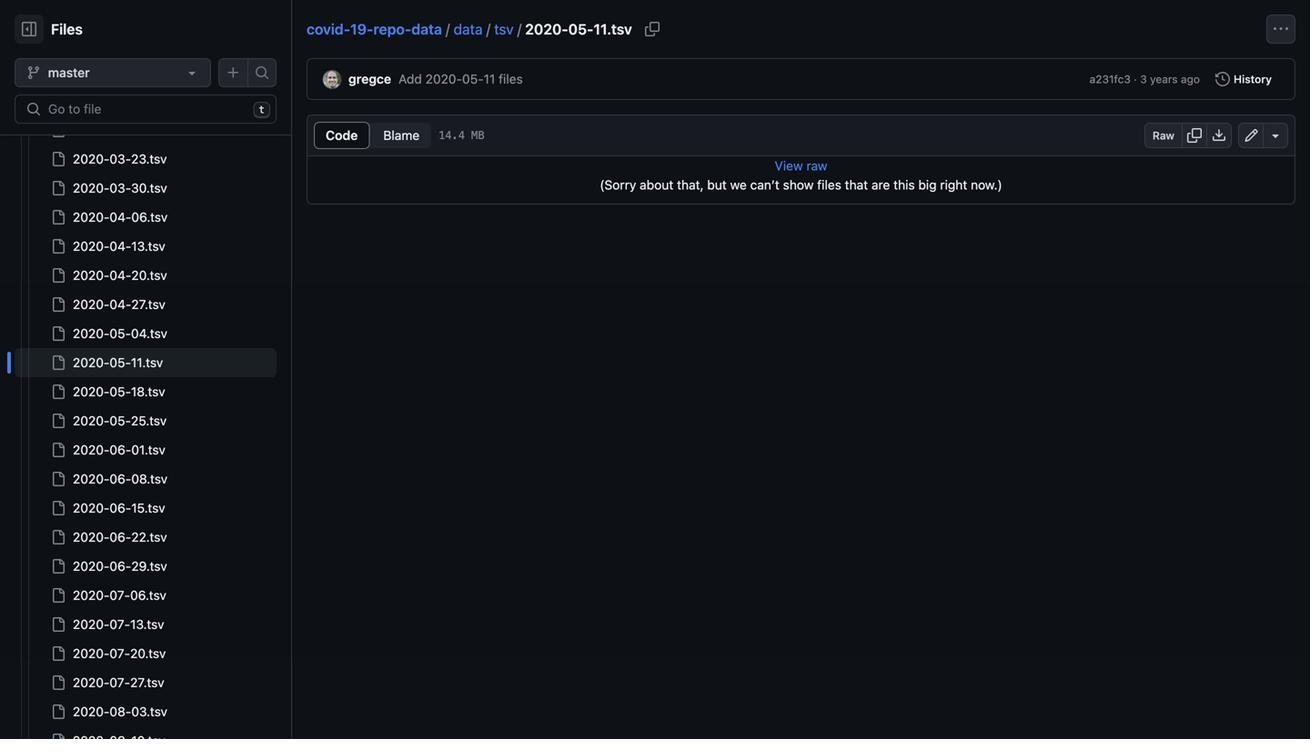 Task type: describe. For each thing, give the bounding box(es) containing it.
this
[[894, 177, 915, 192]]

·
[[1134, 73, 1137, 86]]

view
[[775, 158, 803, 173]]

blame button
[[371, 122, 432, 149]]

file image for 2020-05-04.tsv
[[51, 327, 66, 341]]

raw
[[806, 158, 828, 173]]

08.tsv
[[131, 472, 168, 487]]

2020- right add
[[425, 71, 462, 86]]

a231fc3
[[1090, 73, 1131, 86]]

download raw content image
[[1212, 128, 1226, 143]]

15.tsv
[[131, 501, 165, 516]]

raw
[[1153, 129, 1175, 142]]

06- for 01.tsv
[[110, 443, 131, 458]]

master
[[48, 65, 90, 80]]

add 2020-05-11 files link
[[399, 71, 523, 86]]

add
[[399, 71, 422, 86]]

side panel image
[[22, 22, 36, 36]]

git branch image
[[26, 66, 41, 80]]

2020- for 2020-06-08.tsv
[[73, 472, 110, 487]]

3 / from the left
[[517, 20, 522, 38]]

edit file image
[[1244, 128, 1259, 143]]

03.tsv
[[131, 705, 167, 720]]

30.tsv
[[131, 181, 167, 196]]

file view element
[[314, 122, 432, 149]]

about
[[640, 177, 673, 192]]

2 / from the left
[[486, 20, 490, 38]]

14.4
[[439, 129, 465, 142]]

are
[[872, 177, 890, 192]]

file image for 2020-04-13.tsv
[[51, 239, 66, 254]]

search this repository image
[[255, 66, 269, 80]]

blame
[[383, 128, 420, 143]]

06.tsv for 2020-04-06.tsv
[[131, 210, 168, 225]]

file image for 2020-06-08.tsv
[[51, 472, 66, 487]]

3
[[1140, 73, 1147, 86]]

11 file image from the top
[[51, 734, 66, 740]]

show
[[783, 177, 814, 192]]

2020- for 2020-08-03.tsv
[[73, 705, 110, 720]]

history image
[[1216, 72, 1230, 86]]

2020-08-03.tsv
[[73, 705, 167, 720]]

file image for 2020-06-29.tsv
[[51, 560, 66, 574]]

view raw link
[[775, 158, 828, 173]]

2020-05-11.tsv
[[73, 355, 163, 370]]

0 horizontal spatial files
[[499, 71, 523, 86]]

add 2020-05-11 files
[[399, 71, 523, 86]]

05- down "covid-19-repo-data / data / tsv / 2020-05-11.tsv"
[[462, 71, 484, 86]]

file image for 2020-04-27.tsv
[[51, 298, 66, 312]]

search image
[[26, 102, 41, 116]]

2 data from the left
[[454, 20, 483, 38]]

more edit options image
[[1268, 128, 1283, 143]]

add file tooltip
[[218, 58, 247, 87]]

2020- for 2020-07-20.tsv
[[73, 646, 110, 661]]

06.tsv for 2020-07-06.tsv
[[130, 588, 166, 603]]

t
[[259, 104, 265, 116]]

23.tsv
[[131, 151, 167, 167]]

2020-05-18.tsv
[[73, 384, 165, 399]]

2020- for 2020-04-27.tsv
[[73, 297, 110, 312]]

03- for 30.tsv
[[110, 181, 131, 196]]

05- for 18.tsv
[[110, 384, 131, 399]]

2020-03-16.tsv
[[73, 122, 165, 137]]

gregce
[[348, 71, 391, 86]]

repo-
[[373, 20, 411, 38]]

2020- for 2020-06-01.tsv
[[73, 443, 110, 458]]

covid-19-repo-data / data / tsv / 2020-05-11.tsv
[[307, 20, 632, 38]]

a231fc3 link
[[1090, 71, 1131, 87]]

14.4 mb
[[439, 129, 485, 142]]

01.tsv
[[131, 443, 165, 458]]

2020-05-11.tsv tree item
[[15, 348, 277, 378]]

now.)
[[971, 177, 1002, 192]]

gregce image
[[323, 71, 341, 89]]

2020- for 2020-07-13.tsv
[[73, 617, 110, 632]]

covid-
[[307, 20, 350, 38]]

file image for 2020-07-20.tsv
[[51, 647, 66, 661]]

right
[[940, 177, 967, 192]]

2020-05-25.tsv
[[73, 414, 167, 429]]

copy path image
[[645, 22, 659, 36]]

2020- for 2020-05-18.tsv
[[73, 384, 110, 399]]

years
[[1150, 73, 1178, 86]]

05- for 04.tsv
[[110, 326, 131, 341]]

04.tsv
[[131, 326, 167, 341]]

05- for 11.tsv
[[110, 355, 131, 370]]

2020- for 2020-05-04.tsv
[[73, 326, 110, 341]]

2020-07-13.tsv
[[73, 617, 164, 632]]

2020- for 2020-04-20.tsv
[[73, 268, 110, 283]]

25.tsv
[[131, 414, 167, 429]]

fork this repository and edit the file tooltip
[[1238, 123, 1264, 148]]

history
[[1234, 73, 1272, 86]]

mb
[[471, 129, 485, 142]]

29.tsv
[[131, 559, 167, 574]]

big
[[918, 177, 937, 192]]

06- for 15.tsv
[[110, 501, 131, 516]]

2020- for 2020-04-13.tsv
[[73, 239, 110, 254]]

07- for 13.tsv
[[110, 617, 130, 632]]

add file image
[[226, 66, 241, 80]]

2020-04-20.tsv
[[73, 268, 167, 283]]

file image for 2020-05-18.tsv
[[51, 385, 66, 399]]

2020-07-20.tsv
[[73, 646, 166, 661]]

Go to file text field
[[48, 96, 246, 123]]

2020-04-27.tsv
[[73, 297, 166, 312]]

view raw (sorry about that, but we can't show files that are this big right now.)
[[600, 158, 1002, 192]]

code button
[[314, 122, 370, 149]]

1 horizontal spatial 11.tsv
[[594, 20, 632, 38]]

2020-07-27.tsv
[[73, 676, 164, 691]]

gregce link
[[348, 71, 391, 86]]

file image for 2020-03-30.tsv
[[51, 181, 66, 196]]

2020-06-22.tsv
[[73, 530, 167, 545]]

2020-04-13.tsv
[[73, 239, 165, 254]]

copy raw content image
[[1187, 128, 1202, 143]]



Task type: vqa. For each thing, say whether or not it's contained in the screenshot.
2020-06-01.tsv
yes



Task type: locate. For each thing, give the bounding box(es) containing it.
1 vertical spatial 13.tsv
[[130, 617, 164, 632]]

27.tsv up 04.tsv
[[131, 297, 166, 312]]

2 07- from the top
[[110, 617, 130, 632]]

1 vertical spatial 11.tsv
[[131, 355, 163, 370]]

0 horizontal spatial /
[[446, 20, 450, 38]]

06.tsv down 30.tsv
[[131, 210, 168, 225]]

03- up 2020-04-06.tsv
[[110, 181, 131, 196]]

2020- down 2020-05-11.tsv
[[73, 384, 110, 399]]

2020- down 2020-03-23.tsv
[[73, 181, 110, 196]]

2020- for 2020-03-30.tsv
[[73, 181, 110, 196]]

05- down 2020-05-04.tsv
[[110, 355, 131, 370]]

2020-03-30.tsv
[[73, 181, 167, 196]]

file image
[[51, 152, 66, 167], [51, 239, 66, 254], [51, 268, 66, 283], [51, 443, 66, 458], [51, 472, 66, 487], [51, 530, 66, 545], [51, 618, 66, 632], [51, 647, 66, 661], [51, 676, 66, 691], [51, 705, 66, 720], [51, 734, 66, 740]]

1 horizontal spatial data
[[454, 20, 483, 38]]

04- down 2020-03-30.tsv
[[110, 210, 131, 225]]

code
[[326, 128, 358, 143]]

file image for 2020-06-15.tsv
[[51, 501, 66, 516]]

11 file image from the top
[[51, 589, 66, 603]]

draggable pane splitter slider
[[289, 0, 294, 740]]

history link
[[1207, 66, 1280, 92]]

2 file image from the top
[[51, 239, 66, 254]]

2020- down 2020-07-13.tsv
[[73, 646, 110, 661]]

4 file image from the top
[[51, 443, 66, 458]]

1 vertical spatial 20.tsv
[[130, 646, 166, 661]]

2020- down "2020-07-27.tsv"
[[73, 705, 110, 720]]

3 file image from the top
[[51, 210, 66, 225]]

data link
[[454, 20, 483, 38]]

27.tsv for 2020-04-27.tsv
[[131, 297, 166, 312]]

2020-07-06.tsv
[[73, 588, 166, 603]]

0 vertical spatial 20.tsv
[[131, 268, 167, 283]]

2020-05-04.tsv
[[73, 326, 167, 341]]

07-
[[110, 588, 130, 603], [110, 617, 130, 632], [110, 646, 130, 661], [110, 676, 130, 691]]

file image left 2020-07-06.tsv
[[51, 589, 66, 603]]

1 / from the left
[[446, 20, 450, 38]]

data left data link
[[411, 20, 442, 38]]

5 06- from the top
[[110, 559, 131, 574]]

04- for 13.tsv
[[110, 239, 131, 254]]

05- up 2020-06-01.tsv
[[110, 414, 131, 429]]

2020-04-06.tsv
[[73, 210, 168, 225]]

27.tsv for 2020-07-27.tsv
[[130, 676, 164, 691]]

2020- down the 2020-05-25.tsv
[[73, 443, 110, 458]]

files right 11
[[499, 71, 523, 86]]

2020-06-29.tsv
[[73, 559, 167, 574]]

1 03- from the top
[[110, 122, 131, 137]]

19-
[[350, 20, 373, 38]]

13.tsv for 2020-07-13.tsv
[[130, 617, 164, 632]]

2020-03-23.tsv
[[73, 151, 167, 167]]

2 06- from the top
[[110, 472, 131, 487]]

06.tsv down '29.tsv'
[[130, 588, 166, 603]]

file image for 2020-03-16.tsv
[[51, 123, 66, 137]]

2020-06-08.tsv
[[73, 472, 168, 487]]

/ left tsv link
[[486, 20, 490, 38]]

a231fc3 · 3 years ago
[[1090, 73, 1200, 86]]

we
[[730, 177, 747, 192]]

file image for 2020-04-06.tsv
[[51, 210, 66, 225]]

22.tsv
[[131, 530, 167, 545]]

but
[[707, 177, 727, 192]]

2020- for 2020-07-27.tsv
[[73, 676, 110, 691]]

file image down master
[[51, 123, 66, 137]]

2020- down 2020-04-13.tsv on the top left
[[73, 268, 110, 283]]

file image left the 2020-05-25.tsv
[[51, 414, 66, 429]]

2020- for 2020-06-15.tsv
[[73, 501, 110, 516]]

2020- for 2020-06-29.tsv
[[73, 559, 110, 574]]

2020- down 2020-04-20.tsv
[[73, 297, 110, 312]]

2020- for 2020-05-25.tsv
[[73, 414, 110, 429]]

03- up 2020-03-23.tsv
[[110, 122, 131, 137]]

07- up "2020-07-27.tsv"
[[110, 646, 130, 661]]

file image left 2020-03-30.tsv
[[51, 181, 66, 196]]

03- for 23.tsv
[[110, 151, 131, 167]]

3 07- from the top
[[110, 646, 130, 661]]

4 file image from the top
[[51, 298, 66, 312]]

2020- up 2020-07-06.tsv
[[73, 559, 110, 574]]

0 horizontal spatial data
[[411, 20, 442, 38]]

files inside the view raw (sorry about that, but we can't show files that are this big right now.)
[[817, 177, 841, 192]]

2020-
[[525, 20, 568, 38], [425, 71, 462, 86], [73, 122, 110, 137], [73, 151, 110, 167], [73, 181, 110, 196], [73, 210, 110, 225], [73, 239, 110, 254], [73, 268, 110, 283], [73, 297, 110, 312], [73, 326, 110, 341], [73, 355, 110, 370], [73, 384, 110, 399], [73, 414, 110, 429], [73, 443, 110, 458], [73, 472, 110, 487], [73, 501, 110, 516], [73, 530, 110, 545], [73, 559, 110, 574], [73, 588, 110, 603], [73, 617, 110, 632], [73, 646, 110, 661], [73, 676, 110, 691], [73, 705, 110, 720]]

2020- down 2020-05-18.tsv
[[73, 414, 110, 429]]

file image left 2020-05-11.tsv
[[51, 356, 66, 370]]

10 file image from the top
[[51, 705, 66, 720]]

2020- right tsv
[[525, 20, 568, 38]]

20.tsv up 2020-04-27.tsv
[[131, 268, 167, 283]]

file image inside 2020-05-11.tsv tree item
[[51, 356, 66, 370]]

11.tsv left copy path image at the top
[[594, 20, 632, 38]]

4 04- from the top
[[110, 297, 131, 312]]

5 file image from the top
[[51, 472, 66, 487]]

/
[[446, 20, 450, 38], [486, 20, 490, 38], [517, 20, 522, 38]]

6 file image from the top
[[51, 530, 66, 545]]

7 file image from the top
[[51, 618, 66, 632]]

2020- up 2020-05-11.tsv
[[73, 326, 110, 341]]

9 file image from the top
[[51, 676, 66, 691]]

05- up the 2020-05-25.tsv
[[110, 384, 131, 399]]

05- down 2020-04-27.tsv
[[110, 326, 131, 341]]

tsv
[[494, 20, 514, 38]]

file image left 2020-05-18.tsv
[[51, 385, 66, 399]]

20.tsv for 2020-07-20.tsv
[[130, 646, 166, 661]]

06- for 08.tsv
[[110, 472, 131, 487]]

03-
[[110, 122, 131, 137], [110, 151, 131, 167], [110, 181, 131, 196]]

06- down 2020-06-08.tsv
[[110, 501, 131, 516]]

2020- for 2020-07-06.tsv
[[73, 588, 110, 603]]

files
[[499, 71, 523, 86], [817, 177, 841, 192]]

1 file image from the top
[[51, 123, 66, 137]]

06- down "2020-06-22.tsv"
[[110, 559, 131, 574]]

1 vertical spatial 03-
[[110, 151, 131, 167]]

2020-06-01.tsv
[[73, 443, 165, 458]]

2020- for 2020-03-16.tsv
[[73, 122, 110, 137]]

0 vertical spatial 13.tsv
[[131, 239, 165, 254]]

2020- down 2020-07-20.tsv
[[73, 676, 110, 691]]

04- up 2020-05-04.tsv
[[110, 297, 131, 312]]

0 vertical spatial 06.tsv
[[131, 210, 168, 225]]

file image for 2020-04-20.tsv
[[51, 268, 66, 283]]

08-
[[110, 705, 131, 720]]

05- left copy path image at the top
[[568, 20, 594, 38]]

0 horizontal spatial 11.tsv
[[131, 355, 163, 370]]

05-
[[568, 20, 594, 38], [462, 71, 484, 86], [110, 326, 131, 341], [110, 355, 131, 370], [110, 384, 131, 399], [110, 414, 131, 429]]

more file actions image
[[1274, 22, 1288, 36]]

covid-19-repo-data link
[[307, 20, 442, 38]]

2020- for 2020-04-06.tsv
[[73, 210, 110, 225]]

04- for 20.tsv
[[110, 268, 131, 283]]

20.tsv
[[131, 268, 167, 283], [130, 646, 166, 661]]

3 06- from the top
[[110, 501, 131, 516]]

data
[[411, 20, 442, 38], [454, 20, 483, 38]]

06-
[[110, 443, 131, 458], [110, 472, 131, 487], [110, 501, 131, 516], [110, 530, 131, 545], [110, 559, 131, 574]]

file image for 2020-05-11.tsv
[[51, 356, 66, 370]]

2 03- from the top
[[110, 151, 131, 167]]

11.tsv inside tree item
[[131, 355, 163, 370]]

1 file image from the top
[[51, 152, 66, 167]]

0 vertical spatial files
[[499, 71, 523, 86]]

2020- up 2020-03-23.tsv
[[73, 122, 110, 137]]

2 file image from the top
[[51, 181, 66, 196]]

8 file image from the top
[[51, 647, 66, 661]]

6 file image from the top
[[51, 356, 66, 370]]

06- for 29.tsv
[[110, 559, 131, 574]]

20.tsv for 2020-04-20.tsv
[[131, 268, 167, 283]]

1 vertical spatial 27.tsv
[[130, 676, 164, 691]]

13.tsv down 2020-07-06.tsv
[[130, 617, 164, 632]]

2020- up 2020-04-13.tsv on the top left
[[73, 210, 110, 225]]

ago
[[1181, 73, 1200, 86]]

file image left 2020-04-27.tsv
[[51, 298, 66, 312]]

1 04- from the top
[[110, 210, 131, 225]]

(sorry
[[600, 177, 636, 192]]

13.tsv down 2020-04-06.tsv
[[131, 239, 165, 254]]

07- down 2020-07-06.tsv
[[110, 617, 130, 632]]

03- for 16.tsv
[[110, 122, 131, 137]]

file image for 2020-06-22.tsv
[[51, 530, 66, 545]]

2020- down 2020-03-16.tsv
[[73, 151, 110, 167]]

07- down 2020-06-29.tsv
[[110, 588, 130, 603]]

07- up 2020-08-03.tsv
[[110, 676, 130, 691]]

4 06- from the top
[[110, 530, 131, 545]]

06- up 2020-06-29.tsv
[[110, 530, 131, 545]]

16.tsv
[[131, 122, 165, 137]]

file image for 2020-07-13.tsv
[[51, 618, 66, 632]]

file image for 2020-03-23.tsv
[[51, 152, 66, 167]]

2 04- from the top
[[110, 239, 131, 254]]

file image left 2020-06-15.tsv
[[51, 501, 66, 516]]

06- down 2020-06-01.tsv
[[110, 472, 131, 487]]

raw link
[[1144, 123, 1183, 148]]

06- for 22.tsv
[[110, 530, 131, 545]]

27.tsv up 03.tsv
[[130, 676, 164, 691]]

2020- up 2020-07-20.tsv
[[73, 617, 110, 632]]

1 vertical spatial 06.tsv
[[130, 588, 166, 603]]

18.tsv
[[131, 384, 165, 399]]

27.tsv
[[131, 297, 166, 312], [130, 676, 164, 691]]

11
[[484, 71, 495, 86]]

file image left 2020-04-06.tsv
[[51, 210, 66, 225]]

3 03- from the top
[[110, 181, 131, 196]]

9 file image from the top
[[51, 501, 66, 516]]

file image left 2020-06-29.tsv
[[51, 560, 66, 574]]

files down raw
[[817, 177, 841, 192]]

04- up 2020-04-27.tsv
[[110, 268, 131, 283]]

2020-06-15.tsv
[[73, 501, 165, 516]]

that
[[845, 177, 868, 192]]

master button
[[15, 58, 211, 87]]

file image for 2020-07-27.tsv
[[51, 676, 66, 691]]

/ right tsv
[[517, 20, 522, 38]]

0 vertical spatial 03-
[[110, 122, 131, 137]]

file image for 2020-07-06.tsv
[[51, 589, 66, 603]]

file image for 2020-05-25.tsv
[[51, 414, 66, 429]]

0 vertical spatial 27.tsv
[[131, 297, 166, 312]]

05- inside tree item
[[110, 355, 131, 370]]

2020- up 2020-07-13.tsv
[[73, 588, 110, 603]]

04-
[[110, 210, 131, 225], [110, 239, 131, 254], [110, 268, 131, 283], [110, 297, 131, 312]]

/ left data link
[[446, 20, 450, 38]]

2020- for 2020-03-23.tsv
[[73, 151, 110, 167]]

2 vertical spatial 03-
[[110, 181, 131, 196]]

1 07- from the top
[[110, 588, 130, 603]]

2020- for 2020-05-11.tsv
[[73, 355, 110, 370]]

2020- up "2020-06-22.tsv"
[[73, 501, 110, 516]]

1 horizontal spatial /
[[486, 20, 490, 38]]

data left tsv link
[[454, 20, 483, 38]]

07- for 20.tsv
[[110, 646, 130, 661]]

1 vertical spatial files
[[817, 177, 841, 192]]

2020- up 2020-05-18.tsv
[[73, 355, 110, 370]]

04- for 06.tsv
[[110, 210, 131, 225]]

2020- inside tree item
[[73, 355, 110, 370]]

file image for 2020-08-03.tsv
[[51, 705, 66, 720]]

4 07- from the top
[[110, 676, 130, 691]]

file image left 2020-05-04.tsv
[[51, 327, 66, 341]]

13.tsv for 2020-04-13.tsv
[[131, 239, 165, 254]]

8 file image from the top
[[51, 414, 66, 429]]

3 file image from the top
[[51, 268, 66, 283]]

file image
[[51, 123, 66, 137], [51, 181, 66, 196], [51, 210, 66, 225], [51, 298, 66, 312], [51, 327, 66, 341], [51, 356, 66, 370], [51, 385, 66, 399], [51, 414, 66, 429], [51, 501, 66, 516], [51, 560, 66, 574], [51, 589, 66, 603]]

11.tsv up 18.tsv
[[131, 355, 163, 370]]

10 file image from the top
[[51, 560, 66, 574]]

13.tsv
[[131, 239, 165, 254], [130, 617, 164, 632]]

20.tsv up "2020-07-27.tsv"
[[130, 646, 166, 661]]

1 06- from the top
[[110, 443, 131, 458]]

07- for 06.tsv
[[110, 588, 130, 603]]

04- for 27.tsv
[[110, 297, 131, 312]]

2020- for 2020-06-22.tsv
[[73, 530, 110, 545]]

05- for 25.tsv
[[110, 414, 131, 429]]

file image for 2020-06-01.tsv
[[51, 443, 66, 458]]

2 horizontal spatial /
[[517, 20, 522, 38]]

tsv link
[[494, 20, 514, 38]]

5 file image from the top
[[51, 327, 66, 341]]

that,
[[677, 177, 704, 192]]

2020- up 2020-06-15.tsv
[[73, 472, 110, 487]]

3 04- from the top
[[110, 268, 131, 283]]

06.tsv
[[131, 210, 168, 225], [130, 588, 166, 603]]

06- up 2020-06-08.tsv
[[110, 443, 131, 458]]

files
[[51, 20, 83, 38]]

download raw file tooltip
[[1206, 123, 1232, 148]]

7 file image from the top
[[51, 385, 66, 399]]

11.tsv
[[594, 20, 632, 38], [131, 355, 163, 370]]

07- for 27.tsv
[[110, 676, 130, 691]]

03- up 2020-03-30.tsv
[[110, 151, 131, 167]]

04- down 2020-04-06.tsv
[[110, 239, 131, 254]]

2020- down 2020-06-15.tsv
[[73, 530, 110, 545]]

1 data from the left
[[411, 20, 442, 38]]

1 horizontal spatial files
[[817, 177, 841, 192]]

can't
[[750, 177, 780, 192]]

2020- up 2020-04-20.tsv
[[73, 239, 110, 254]]

0 vertical spatial 11.tsv
[[594, 20, 632, 38]]



